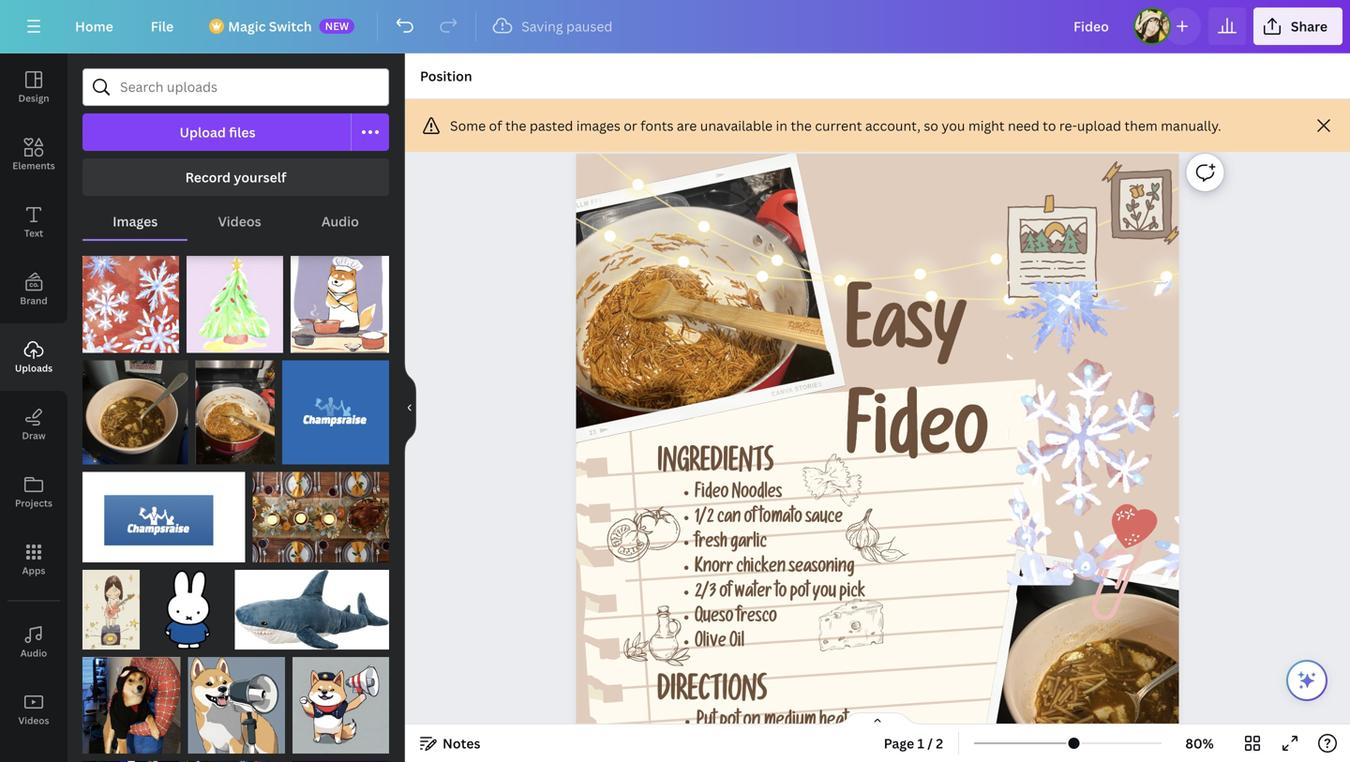 Task type: locate. For each thing, give the bounding box(es) containing it.
text
[[24, 227, 43, 240]]

2 the from the left
[[791, 117, 812, 135]]

can
[[717, 510, 741, 529]]

you
[[942, 117, 965, 135], [812, 585, 836, 604]]

pot
[[790, 585, 809, 604], [720, 713, 740, 733]]

upload
[[179, 123, 226, 141]]

upload
[[1077, 117, 1121, 135]]

1 vertical spatial audio button
[[0, 608, 68, 676]]

sauce
[[805, 510, 843, 529]]

0 horizontal spatial audio button
[[0, 608, 68, 676]]

page 1 / 2
[[884, 735, 943, 752]]

oil
[[729, 634, 744, 653]]

position button
[[413, 61, 480, 91]]

audio
[[321, 212, 359, 230], [20, 647, 47, 660]]

brand
[[20, 294, 48, 307]]

videos inside side panel tab list
[[18, 714, 49, 727]]

1/2
[[695, 510, 714, 529]]

saving paused status
[[484, 15, 622, 38]]

file button
[[136, 8, 189, 45]]

some of the pasted images or fonts are unavailable in the current account, so you might need to re-upload them manually.
[[450, 117, 1221, 135]]

brand button
[[0, 256, 68, 323]]

1 horizontal spatial videos button
[[188, 203, 291, 239]]

chicken
[[736, 560, 786, 579]]

0 horizontal spatial videos button
[[0, 676, 68, 743]]

of
[[489, 117, 502, 135], [744, 510, 756, 529], [719, 585, 732, 604]]

1 horizontal spatial you
[[942, 117, 965, 135]]

saving paused
[[521, 17, 613, 35]]

pick
[[839, 585, 865, 604]]

1 vertical spatial you
[[812, 585, 836, 604]]

of right can
[[744, 510, 756, 529]]

of for knorr
[[719, 585, 732, 604]]

1 horizontal spatial videos
[[218, 212, 261, 230]]

1 vertical spatial of
[[744, 510, 756, 529]]

uploads button
[[0, 323, 68, 391]]

0 horizontal spatial audio
[[20, 647, 47, 660]]

0 vertical spatial pot
[[790, 585, 809, 604]]

1 horizontal spatial pot
[[790, 585, 809, 604]]

share
[[1291, 17, 1328, 35]]

to
[[1043, 117, 1056, 135], [775, 585, 787, 604]]

1 horizontal spatial the
[[791, 117, 812, 135]]

share button
[[1253, 8, 1343, 45]]

0 vertical spatial you
[[942, 117, 965, 135]]

0 vertical spatial audio
[[321, 212, 359, 230]]

fideo for fideo noodles 1/2 can of tomato sauce
[[695, 485, 729, 504]]

0 vertical spatial of
[[489, 117, 502, 135]]

draw button
[[0, 391, 68, 458]]

80%
[[1185, 735, 1214, 752]]

farfalle pasta illustration image
[[802, 454, 862, 506]]

or
[[624, 117, 637, 135]]

1
[[917, 735, 924, 752]]

them
[[1125, 117, 1158, 135]]

audio inside side panel tab list
[[20, 647, 47, 660]]

fresh garlic
[[695, 535, 767, 554]]

easy
[[846, 297, 967, 376]]

garlic
[[730, 535, 767, 554]]

videos button
[[188, 203, 291, 239], [0, 676, 68, 743]]

0 vertical spatial fideo
[[846, 402, 988, 481]]

videos
[[218, 212, 261, 230], [18, 714, 49, 727]]

home link
[[60, 8, 128, 45]]

to right water
[[775, 585, 787, 604]]

design button
[[0, 53, 68, 121]]

uploads
[[15, 362, 53, 375]]

knorr chicken seasoning 2/3 of water to pot you pick queso fresco olive oil
[[695, 560, 865, 653]]

fideo
[[846, 402, 988, 481], [695, 485, 729, 504]]

the right in
[[791, 117, 812, 135]]

pot left the on
[[720, 713, 740, 733]]

show pages image
[[833, 712, 923, 727]]

the
[[505, 117, 526, 135], [791, 117, 812, 135]]

noodles
[[732, 485, 782, 504]]

0 horizontal spatial the
[[505, 117, 526, 135]]

1 horizontal spatial of
[[719, 585, 732, 604]]

0 horizontal spatial you
[[812, 585, 836, 604]]

of for fideo
[[744, 510, 756, 529]]

magic switch
[[228, 17, 312, 35]]

seasoning
[[789, 560, 855, 579]]

2 horizontal spatial of
[[744, 510, 756, 529]]

0 horizontal spatial pot
[[720, 713, 740, 733]]

1 vertical spatial pot
[[720, 713, 740, 733]]

of inside fideo noodles 1/2 can of tomato sauce
[[744, 510, 756, 529]]

images
[[576, 117, 620, 135]]

1 horizontal spatial audio button
[[291, 203, 389, 239]]

fresh
[[695, 535, 727, 554]]

of inside knorr chicken seasoning 2/3 of water to pot you pick queso fresco olive oil
[[719, 585, 732, 604]]

0 horizontal spatial to
[[775, 585, 787, 604]]

2 vertical spatial of
[[719, 585, 732, 604]]

audio button
[[291, 203, 389, 239], [0, 608, 68, 676]]

to left re-
[[1043, 117, 1056, 135]]

page 1 / 2 button
[[876, 728, 951, 758]]

1 horizontal spatial audio
[[321, 212, 359, 230]]

pasted
[[530, 117, 573, 135]]

might
[[968, 117, 1005, 135]]

upload files button
[[83, 113, 352, 151]]

0 horizontal spatial videos
[[18, 714, 49, 727]]

1 vertical spatial audio
[[20, 647, 47, 660]]

fideo inside fideo noodles 1/2 can of tomato sauce
[[695, 485, 729, 504]]

pot down seasoning
[[790, 585, 809, 604]]

knorr
[[695, 560, 733, 579]]

1 vertical spatial to
[[775, 585, 787, 604]]

images button
[[83, 203, 188, 239]]

projects
[[15, 497, 53, 510]]

the left pasted
[[505, 117, 526, 135]]

text button
[[0, 188, 68, 256]]

1 horizontal spatial fideo
[[846, 402, 988, 481]]

to inside knorr chicken seasoning 2/3 of water to pot you pick queso fresco olive oil
[[775, 585, 787, 604]]

of right 2/3
[[719, 585, 732, 604]]

0 horizontal spatial fideo
[[695, 485, 729, 504]]

fideo noodles 1/2 can of tomato sauce
[[695, 485, 843, 529]]

1 vertical spatial videos
[[18, 714, 49, 727]]

position
[[420, 67, 472, 85]]

group
[[83, 245, 179, 353], [186, 245, 283, 353], [290, 245, 389, 353], [83, 349, 188, 465], [195, 349, 274, 465], [282, 349, 389, 465], [83, 461, 245, 562], [253, 461, 389, 562], [83, 559, 140, 650], [147, 559, 227, 650], [235, 559, 389, 650], [83, 646, 181, 754], [188, 646, 285, 754], [292, 646, 389, 754], [153, 750, 176, 762], [258, 750, 281, 762], [363, 750, 385, 762]]

paused
[[566, 17, 613, 35]]

you right so
[[942, 117, 965, 135]]

1 horizontal spatial to
[[1043, 117, 1056, 135]]

you down seasoning
[[812, 585, 836, 604]]

directions
[[657, 680, 767, 711]]

of right some on the left top of the page
[[489, 117, 502, 135]]

record
[[185, 168, 231, 186]]

0 vertical spatial to
[[1043, 117, 1056, 135]]

olive oil hand drawn image
[[624, 606, 691, 666]]

1 vertical spatial fideo
[[695, 485, 729, 504]]

0 vertical spatial audio button
[[291, 203, 389, 239]]

0 vertical spatial videos button
[[188, 203, 291, 239]]

0 vertical spatial videos
[[218, 212, 261, 230]]

ingredients
[[657, 451, 774, 481]]



Task type: vqa. For each thing, say whether or not it's contained in the screenshot.
the right SHARED WITH YOU
no



Task type: describe. For each thing, give the bounding box(es) containing it.
images
[[113, 212, 158, 230]]

saving
[[521, 17, 563, 35]]

fideo for fideo
[[846, 402, 988, 481]]

elements
[[12, 159, 55, 172]]

are
[[677, 117, 697, 135]]

page
[[884, 735, 914, 752]]

put pot on medium heat
[[696, 713, 848, 733]]

draw
[[22, 429, 46, 442]]

2/3
[[695, 585, 716, 604]]

re-
[[1059, 117, 1077, 135]]

0 horizontal spatial of
[[489, 117, 502, 135]]

record yourself
[[185, 168, 286, 186]]

projects button
[[0, 458, 68, 526]]

apps button
[[0, 526, 68, 593]]

magic
[[228, 17, 266, 35]]

tomato
[[759, 510, 802, 529]]

elements button
[[0, 121, 68, 188]]

/
[[927, 735, 933, 752]]

Design title text field
[[1058, 8, 1126, 45]]

files
[[229, 123, 256, 141]]

design
[[18, 92, 49, 105]]

notes button
[[413, 728, 488, 758]]

pot inside knorr chicken seasoning 2/3 of water to pot you pick queso fresco olive oil
[[790, 585, 809, 604]]

fonts
[[640, 117, 674, 135]]

apps
[[22, 564, 45, 577]]

unavailable
[[700, 117, 773, 135]]

current
[[815, 117, 862, 135]]

water
[[735, 585, 772, 604]]

so
[[924, 117, 938, 135]]

manually.
[[1161, 117, 1221, 135]]

main menu bar
[[0, 0, 1350, 53]]

some
[[450, 117, 486, 135]]

heat
[[819, 713, 848, 733]]

need
[[1008, 117, 1039, 135]]

olive
[[695, 634, 726, 653]]

canva assistant image
[[1296, 669, 1318, 692]]

yourself
[[234, 168, 286, 186]]

record yourself button
[[83, 158, 389, 196]]

Search uploads search field
[[120, 69, 377, 105]]

switch
[[269, 17, 312, 35]]

80% button
[[1169, 728, 1230, 758]]

fresco
[[737, 610, 777, 628]]

you inside knorr chicken seasoning 2/3 of water to pot you pick queso fresco olive oil
[[812, 585, 836, 604]]

home
[[75, 17, 113, 35]]

hide image
[[404, 363, 416, 453]]

side panel tab list
[[0, 53, 68, 762]]

1 vertical spatial videos button
[[0, 676, 68, 743]]

1 the from the left
[[505, 117, 526, 135]]

put
[[696, 713, 716, 733]]

notes
[[443, 735, 480, 752]]

account,
[[865, 117, 921, 135]]

medium
[[764, 713, 816, 733]]

queso
[[695, 610, 733, 628]]

new
[[325, 19, 349, 33]]

file
[[151, 17, 174, 35]]

in
[[776, 117, 787, 135]]

on
[[743, 713, 761, 733]]

2
[[936, 735, 943, 752]]

upload files
[[179, 123, 256, 141]]



